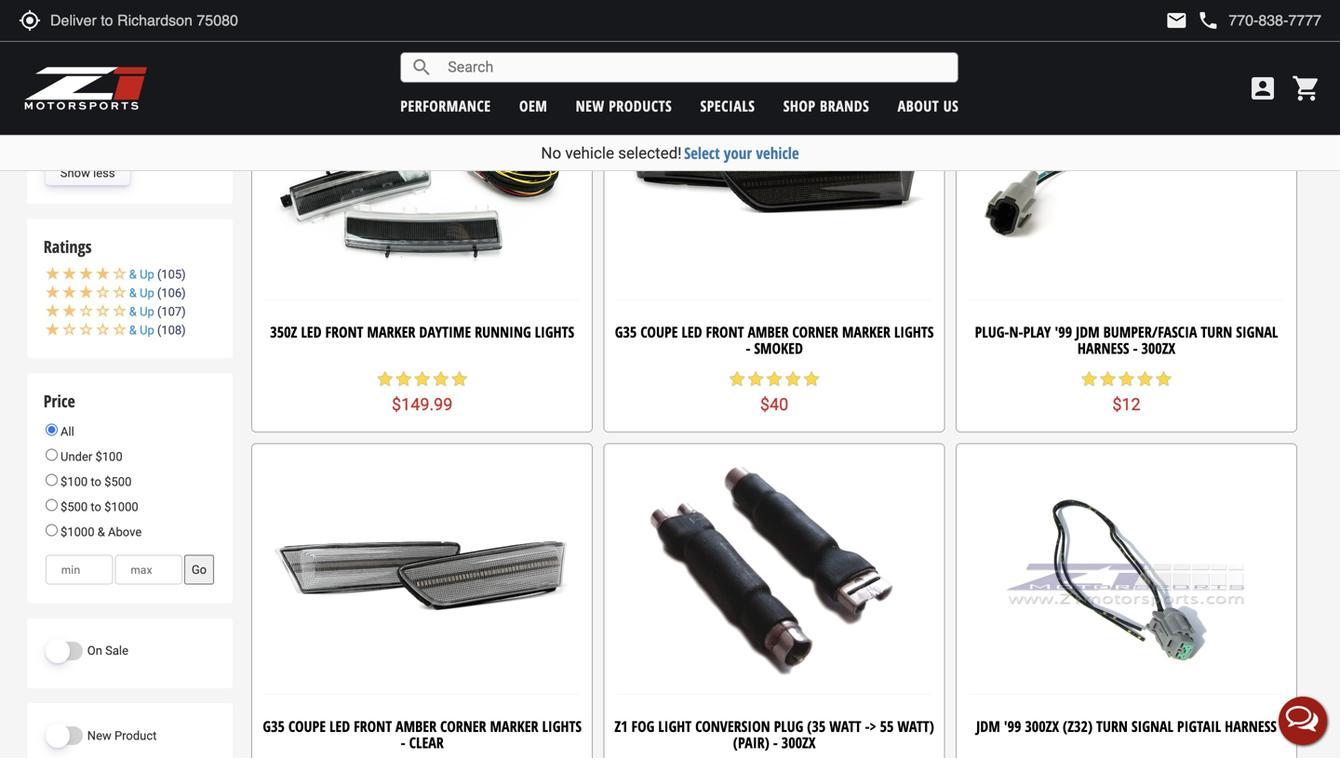 Task type: vqa. For each thing, say whether or not it's contained in the screenshot.


Task type: locate. For each thing, give the bounding box(es) containing it.
107
[[161, 305, 182, 319]]

account_box
[[1248, 74, 1278, 103]]

None checkbox
[[45, 63, 61, 79], [45, 88, 61, 103], [45, 63, 61, 79], [45, 88, 61, 103]]

z1
[[615, 716, 628, 736]]

0 vertical spatial jdm
[[1076, 322, 1100, 342]]

1 horizontal spatial 300zx
[[1025, 716, 1059, 736]]

g35 inside g35 coupe led front amber corner marker lights - smoked
[[615, 322, 637, 342]]

lamin-x
[[66, 38, 110, 52]]

my_location
[[19, 9, 41, 32]]

1 horizontal spatial '99
[[1055, 322, 1072, 342]]

0 vertical spatial '99
[[1055, 322, 1072, 342]]

plug-
[[975, 322, 1009, 342]]

amber
[[748, 322, 789, 342], [396, 716, 437, 736]]

0 vertical spatial g35
[[615, 322, 637, 342]]

led left clear
[[329, 716, 350, 736]]

up for 105
[[140, 268, 154, 281]]

to down $100 to $500
[[91, 500, 101, 514]]

0 vertical spatial coupe
[[641, 322, 678, 342]]

$1000 & above
[[58, 525, 142, 539]]

go
[[192, 563, 207, 577]]

0 horizontal spatial coupe
[[288, 716, 326, 736]]

300zx
[[1141, 338, 1176, 358], [1025, 716, 1059, 736], [782, 733, 816, 753]]

to up $500 to $1000
[[91, 475, 101, 489]]

jdm
[[1076, 322, 1100, 342], [976, 716, 1000, 736]]

0 vertical spatial $500
[[104, 475, 132, 489]]

jdm right watt)
[[976, 716, 1000, 736]]

0 horizontal spatial jdm
[[976, 716, 1000, 736]]

8 up manufacturers
[[150, 87, 156, 100]]

$500
[[104, 475, 132, 489], [61, 500, 88, 514]]

& up 108
[[129, 323, 182, 337]]

about us link
[[898, 96, 959, 116]]

marker for g35 coupe led front amber corner marker lights - clear
[[490, 716, 538, 736]]

shopping_cart
[[1292, 74, 1322, 103]]

mail
[[1166, 9, 1188, 32]]

max number field
[[115, 555, 182, 585]]

harness right the pigtail
[[1225, 716, 1277, 736]]

lights inside g35 coupe led front amber corner marker lights - clear
[[542, 716, 582, 736]]

1 vertical spatial 2
[[190, 135, 197, 148]]

2 to from the top
[[91, 500, 101, 514]]

$500 down $100 to $500
[[61, 500, 88, 514]]

10 star from the left
[[802, 370, 821, 388]]

350z
[[270, 322, 297, 342]]

& down & up 105
[[129, 286, 137, 300]]

running
[[475, 322, 531, 342]]

2
[[130, 111, 136, 124], [190, 135, 197, 148]]

weathertech
[[66, 86, 137, 100]]

front left smoked
[[706, 322, 744, 342]]

0 horizontal spatial '99
[[1004, 716, 1021, 736]]

300zx left "(z32)"
[[1025, 716, 1059, 736]]

1 vertical spatial turn
[[1096, 716, 1128, 736]]

turn right "(z32)"
[[1096, 716, 1128, 736]]

shop
[[783, 96, 816, 116]]

lights for g35 coupe led front amber corner marker lights - clear
[[542, 716, 582, 736]]

corner inside g35 coupe led front amber corner marker lights - smoked
[[792, 322, 838, 342]]

1 horizontal spatial led
[[329, 716, 350, 736]]

7 star from the left
[[747, 370, 765, 388]]

watt)
[[898, 716, 934, 736]]

to for $500
[[91, 500, 101, 514]]

lights left "z1"
[[542, 716, 582, 736]]

0 vertical spatial signal
[[1236, 322, 1278, 342]]

coupe inside g35 coupe led front amber corner marker lights - clear
[[288, 716, 326, 736]]

& down & up 106
[[129, 305, 137, 319]]

2 up manufacturers
[[130, 111, 136, 124]]

$1000 down $500 to $1000
[[61, 525, 94, 539]]

1 horizontal spatial signal
[[1236, 322, 1278, 342]]

2 horizontal spatial led
[[682, 322, 702, 342]]

1 to from the top
[[91, 475, 101, 489]]

lights inside g35 coupe led front amber corner marker lights - smoked
[[894, 322, 934, 342]]

0 vertical spatial turn
[[1201, 322, 1233, 342]]

6 star from the left
[[728, 370, 747, 388]]

1 horizontal spatial $500
[[104, 475, 132, 489]]

performance
[[400, 96, 491, 116]]

vehicle right your
[[756, 142, 799, 164]]

0 vertical spatial $100
[[95, 450, 123, 464]]

select your vehicle link
[[684, 142, 799, 164]]

marker right smoked
[[842, 322, 891, 342]]

8 for anzo
[[111, 63, 117, 76]]

amber inside g35 coupe led front amber corner marker lights - clear
[[396, 716, 437, 736]]

signal inside plug-n-play '99 jdm bumper/fascia turn signal harness  - 300zx
[[1236, 322, 1278, 342]]

0 horizontal spatial harness
[[1078, 338, 1129, 358]]

coupe for g35 coupe led front amber corner marker lights - smoked
[[641, 322, 678, 342]]

8 up weathertech
[[111, 63, 117, 76]]

0 vertical spatial 2
[[130, 111, 136, 124]]

$100 up $100 to $500
[[95, 450, 123, 464]]

marker left daytime
[[367, 322, 415, 342]]

>
[[870, 716, 876, 736]]

manufacturers
[[98, 135, 177, 149]]

1 horizontal spatial g35
[[615, 322, 637, 342]]

1 vertical spatial coupe
[[288, 716, 326, 736]]

harness up star star star star star $12
[[1078, 338, 1129, 358]]

corner inside g35 coupe led front amber corner marker lights - clear
[[440, 716, 486, 736]]

up for 107
[[140, 305, 154, 319]]

1 vertical spatial to
[[91, 500, 101, 514]]

300zx right (pair)
[[782, 733, 816, 753]]

& for & up 105
[[129, 268, 137, 281]]

vehicle
[[756, 142, 799, 164], [565, 144, 614, 162]]

lights left the plug-
[[894, 322, 934, 342]]

1 horizontal spatial jdm
[[1076, 322, 1100, 342]]

300zx inside plug-n-play '99 jdm bumper/fascia turn signal harness  - 300zx
[[1141, 338, 1176, 358]]

1 horizontal spatial turn
[[1201, 322, 1233, 342]]

0 horizontal spatial amber
[[396, 716, 437, 736]]

$1000 up 'above'
[[104, 500, 138, 514]]

$149.99
[[392, 395, 453, 415]]

2 right manufacturers
[[190, 135, 197, 148]]

& down & up 107 at the left top of the page
[[129, 323, 137, 337]]

$100
[[95, 450, 123, 464], [61, 475, 88, 489]]

0 horizontal spatial turn
[[1096, 716, 1128, 736]]

select
[[684, 142, 720, 164]]

& up & up 106
[[129, 268, 137, 281]]

up down & up 107 at the left top of the page
[[140, 323, 154, 337]]

- right (pair)
[[773, 733, 778, 753]]

8
[[111, 63, 117, 76], [150, 87, 156, 100]]

15 star from the left
[[1155, 370, 1173, 388]]

1 horizontal spatial coupe
[[641, 322, 678, 342]]

1 vertical spatial amber
[[396, 716, 437, 736]]

None radio
[[45, 424, 58, 436]]

0 horizontal spatial g35
[[263, 716, 285, 736]]

led inside g35 coupe led front amber corner marker lights - clear
[[329, 716, 350, 736]]

$500 up $500 to $1000
[[104, 475, 132, 489]]

mail phone
[[1166, 9, 1220, 32]]

'99
[[1055, 322, 1072, 342], [1004, 716, 1021, 736]]

0 horizontal spatial marker
[[367, 322, 415, 342]]

marker inside g35 coupe led front amber corner marker lights - clear
[[490, 716, 538, 736]]

turn right bumper/fascia
[[1201, 322, 1233, 342]]

front inside g35 coupe led front amber corner marker lights - smoked
[[706, 322, 744, 342]]

- inside g35 coupe led front amber corner marker lights - clear
[[401, 733, 405, 753]]

led left smoked
[[682, 322, 702, 342]]

shop brands link
[[783, 96, 869, 116]]

led right 350z at the left of page
[[301, 322, 322, 342]]

marker right clear
[[490, 716, 538, 736]]

1 vertical spatial harness
[[1225, 716, 1277, 736]]

jdm right play
[[1076, 322, 1100, 342]]

(pair)
[[733, 733, 770, 753]]

star star star star star $12
[[1080, 370, 1173, 415]]

4 star from the left
[[432, 370, 450, 388]]

watt
[[829, 716, 861, 736]]

ratings
[[44, 235, 92, 258]]

0 vertical spatial amber
[[748, 322, 789, 342]]

price
[[44, 390, 75, 413]]

& for & up 106
[[129, 286, 137, 300]]

- left smoked
[[746, 338, 750, 358]]

- inside g35 coupe led front amber corner marker lights - smoked
[[746, 338, 750, 358]]

2 up from the top
[[140, 286, 154, 300]]

3 star from the left
[[413, 370, 432, 388]]

- left clear
[[401, 733, 405, 753]]

1 vertical spatial $1000
[[61, 525, 94, 539]]

front inside g35 coupe led front amber corner marker lights - clear
[[354, 716, 392, 736]]

corner for clear
[[440, 716, 486, 736]]

up for 106
[[140, 286, 154, 300]]

0 horizontal spatial vehicle
[[565, 144, 614, 162]]

1 horizontal spatial marker
[[490, 716, 538, 736]]

up up & up 106
[[140, 268, 154, 281]]

marker inside g35 coupe led front amber corner marker lights - smoked
[[842, 322, 891, 342]]

2 star from the left
[[394, 370, 413, 388]]

no vehicle selected! select your vehicle
[[541, 142, 799, 164]]

- up star star star star star $12
[[1133, 338, 1138, 358]]

1 horizontal spatial corner
[[792, 322, 838, 342]]

1 vertical spatial corner
[[440, 716, 486, 736]]

up down & up 105
[[140, 286, 154, 300]]

1 vertical spatial 8
[[150, 87, 156, 100]]

1 vertical spatial signal
[[1132, 716, 1174, 736]]

coupe for g35 coupe led front amber corner marker lights - clear
[[288, 716, 326, 736]]

2 horizontal spatial 300zx
[[1141, 338, 1176, 358]]

3 up from the top
[[140, 305, 154, 319]]

4 up from the top
[[140, 323, 154, 337]]

None radio
[[45, 449, 58, 461], [45, 474, 58, 486], [45, 499, 58, 511], [45, 525, 58, 537], [45, 449, 58, 461], [45, 474, 58, 486], [45, 499, 58, 511], [45, 525, 58, 537]]

nismo
[[66, 14, 101, 28]]

0 vertical spatial harness
[[1078, 338, 1129, 358]]

'99 right play
[[1055, 322, 1072, 342]]

g35 inside g35 coupe led front amber corner marker lights - clear
[[263, 716, 285, 736]]

0 horizontal spatial 300zx
[[782, 733, 816, 753]]

0 vertical spatial to
[[91, 475, 101, 489]]

signal
[[1236, 322, 1278, 342], [1132, 716, 1174, 736]]

55
[[880, 716, 894, 736]]

0 horizontal spatial corner
[[440, 716, 486, 736]]

'99 left "(z32)"
[[1004, 716, 1021, 736]]

your
[[724, 142, 752, 164]]

1 vertical spatial g35
[[263, 716, 285, 736]]

1 vertical spatial jdm
[[976, 716, 1000, 736]]

go button
[[184, 555, 214, 585]]

led inside g35 coupe led front amber corner marker lights - smoked
[[682, 322, 702, 342]]

front for g35 coupe led front amber corner marker lights - smoked
[[706, 322, 744, 342]]

g35 coupe led front amber corner marker lights - clear
[[263, 716, 582, 753]]

-
[[746, 338, 750, 358], [1133, 338, 1138, 358], [865, 716, 870, 736], [401, 733, 405, 753], [773, 733, 778, 753]]

1 up from the top
[[140, 268, 154, 281]]

$100 down under
[[61, 475, 88, 489]]

0 vertical spatial 8
[[111, 63, 117, 76]]

0 horizontal spatial $500
[[61, 500, 88, 514]]

marker
[[367, 322, 415, 342], [842, 322, 891, 342], [490, 716, 538, 736]]

0 horizontal spatial 8
[[111, 63, 117, 76]]

turn
[[1201, 322, 1233, 342], [1096, 716, 1128, 736]]

None checkbox
[[45, 15, 61, 31], [45, 39, 61, 55], [45, 136, 61, 152], [45, 15, 61, 31], [45, 39, 61, 55], [45, 136, 61, 152]]

1 horizontal spatial $100
[[95, 450, 123, 464]]

Search search field
[[433, 53, 958, 82]]

300zx up star star star star star $12
[[1141, 338, 1176, 358]]

& for & up 108
[[129, 323, 137, 337]]

0 horizontal spatial 2
[[130, 111, 136, 124]]

0 vertical spatial corner
[[792, 322, 838, 342]]

- inside plug-n-play '99 jdm bumper/fascia turn signal harness  - 300zx
[[1133, 338, 1138, 358]]

daytime
[[419, 322, 471, 342]]

coupe inside g35 coupe led front amber corner marker lights - smoked
[[641, 322, 678, 342]]

front
[[325, 322, 363, 342], [706, 322, 744, 342], [354, 716, 392, 736]]

1 horizontal spatial $1000
[[104, 500, 138, 514]]

&
[[129, 268, 137, 281], [129, 286, 137, 300], [129, 305, 137, 319], [129, 323, 137, 337], [97, 525, 105, 539]]

oem
[[519, 96, 548, 116]]

1 horizontal spatial amber
[[748, 322, 789, 342]]

1 horizontal spatial 8
[[150, 87, 156, 100]]

1 vertical spatial $100
[[61, 475, 88, 489]]

g35
[[615, 322, 637, 342], [263, 716, 285, 736]]

vehicle right no
[[565, 144, 614, 162]]

front left clear
[[354, 716, 392, 736]]

2 horizontal spatial marker
[[842, 322, 891, 342]]

amber inside g35 coupe led front amber corner marker lights - smoked
[[748, 322, 789, 342]]

0 vertical spatial $1000
[[104, 500, 138, 514]]

up up '& up 108'
[[140, 305, 154, 319]]

9 star from the left
[[784, 370, 802, 388]]



Task type: describe. For each thing, give the bounding box(es) containing it.
14
[[114, 14, 127, 27]]

other manufacturers
[[66, 135, 177, 149]]

performance link
[[400, 96, 491, 116]]

n-
[[1009, 322, 1023, 342]]

turn inside plug-n-play '99 jdm bumper/fascia turn signal harness  - 300zx
[[1201, 322, 1233, 342]]

no
[[541, 144, 561, 162]]

$40
[[760, 395, 789, 415]]

x
[[103, 38, 110, 52]]

0 horizontal spatial $100
[[61, 475, 88, 489]]

shop brands
[[783, 96, 869, 116]]

light
[[658, 716, 692, 736]]

oem link
[[519, 96, 548, 116]]

bumper/fascia
[[1103, 322, 1197, 342]]

under
[[61, 450, 92, 464]]

specials
[[700, 96, 755, 116]]

lights for g35 coupe led front amber corner marker lights - smoked
[[894, 322, 934, 342]]

show less button
[[45, 161, 130, 185]]

(z32)
[[1063, 716, 1093, 736]]

108
[[161, 323, 182, 337]]

min number field
[[45, 555, 113, 585]]

plug
[[774, 716, 803, 736]]

& for & up 107
[[129, 305, 137, 319]]

$100 to $500
[[58, 475, 132, 489]]

smoked
[[754, 338, 803, 358]]

12 star from the left
[[1099, 370, 1117, 388]]

amber for smoked
[[748, 322, 789, 342]]

less
[[93, 166, 115, 180]]

product
[[114, 729, 157, 743]]

specials link
[[700, 96, 755, 116]]

8 star from the left
[[765, 370, 784, 388]]

0 horizontal spatial led
[[301, 322, 322, 342]]

led for g35 coupe led front amber corner marker lights - clear
[[329, 716, 350, 736]]

new product
[[87, 729, 157, 743]]

amber for clear
[[396, 716, 437, 736]]

13
[[123, 39, 136, 52]]

1 star from the left
[[376, 370, 394, 388]]

harness inside plug-n-play '99 jdm bumper/fascia turn signal harness  - 300zx
[[1078, 338, 1129, 358]]

1 horizontal spatial harness
[[1225, 716, 1277, 736]]

corner for smoked
[[792, 322, 838, 342]]

1 vertical spatial '99
[[1004, 716, 1021, 736]]

play
[[1023, 322, 1051, 342]]

alpharex
[[66, 111, 117, 125]]

vehicle inside the "no vehicle selected! select your vehicle"
[[565, 144, 614, 162]]

to for $100
[[91, 475, 101, 489]]

under  $100
[[58, 450, 123, 464]]

new products link
[[576, 96, 672, 116]]

new
[[576, 96, 605, 116]]

phone link
[[1197, 9, 1322, 32]]

11 star from the left
[[1080, 370, 1099, 388]]

$12
[[1112, 395, 1141, 415]]

above
[[108, 525, 142, 539]]

14 star from the left
[[1136, 370, 1155, 388]]

1 horizontal spatial vehicle
[[756, 142, 799, 164]]

brands
[[820, 96, 869, 116]]

other
[[66, 135, 95, 149]]

on
[[87, 644, 102, 658]]

shopping_cart link
[[1287, 74, 1322, 103]]

$500 to $1000
[[58, 500, 138, 514]]

g35 coupe led front amber corner marker lights - smoked
[[615, 322, 934, 358]]

105
[[161, 268, 182, 281]]

front right 350z at the left of page
[[325, 322, 363, 342]]

products
[[609, 96, 672, 116]]

& up 107
[[129, 305, 182, 319]]

& up 106
[[129, 286, 182, 300]]

on sale
[[87, 644, 128, 658]]

plug-n-play '99 jdm bumper/fascia turn signal harness  - 300zx
[[975, 322, 1278, 358]]

jdm '99 300zx (z32) turn signal pigtail harness
[[976, 716, 1277, 736]]

5 star from the left
[[450, 370, 469, 388]]

(35
[[807, 716, 826, 736]]

8 for weathertech
[[150, 87, 156, 100]]

fog
[[631, 716, 655, 736]]

1 horizontal spatial 2
[[190, 135, 197, 148]]

106
[[161, 286, 182, 300]]

selected!
[[618, 144, 682, 162]]

jdm inside plug-n-play '99 jdm bumper/fascia turn signal harness  - 300zx
[[1076, 322, 1100, 342]]

star star star star star $149.99
[[376, 370, 469, 415]]

- left "55"
[[865, 716, 870, 736]]

about us
[[898, 96, 959, 116]]

350z led front marker daytime running lights
[[270, 322, 574, 342]]

new products
[[576, 96, 672, 116]]

conversion
[[695, 716, 770, 736]]

& left 'above'
[[97, 525, 105, 539]]

0 horizontal spatial signal
[[1132, 716, 1174, 736]]

pigtail
[[1177, 716, 1221, 736]]

g35 for g35 coupe led front amber corner marker lights - smoked
[[615, 322, 637, 342]]

led for g35 coupe led front amber corner marker lights - smoked
[[682, 322, 702, 342]]

clear
[[409, 733, 444, 753]]

13 star from the left
[[1117, 370, 1136, 388]]

z1 fog light conversion plug (35 watt -> 55 watt) (pair) - 300zx
[[615, 716, 934, 753]]

star star star star star $40
[[728, 370, 821, 415]]

0 horizontal spatial $1000
[[61, 525, 94, 539]]

lamin-
[[66, 38, 103, 52]]

account_box link
[[1243, 74, 1282, 103]]

new
[[87, 729, 111, 743]]

phone
[[1197, 9, 1220, 32]]

& up 105
[[129, 268, 182, 281]]

show
[[60, 166, 90, 180]]

1 vertical spatial $500
[[61, 500, 88, 514]]

g35 for g35 coupe led front amber corner marker lights - clear
[[263, 716, 285, 736]]

lights right running
[[535, 322, 574, 342]]

anzo
[[66, 62, 98, 76]]

up for 108
[[140, 323, 154, 337]]

all
[[58, 425, 74, 439]]

z1 motorsports logo image
[[23, 65, 148, 112]]

'99 inside plug-n-play '99 jdm bumper/fascia turn signal harness  - 300zx
[[1055, 322, 1072, 342]]

marker for g35 coupe led front amber corner marker lights - smoked
[[842, 322, 891, 342]]

show less
[[60, 166, 115, 180]]

us
[[943, 96, 959, 116]]

sale
[[105, 644, 128, 658]]

about
[[898, 96, 939, 116]]

mail link
[[1166, 9, 1188, 32]]

300zx inside z1 fog light conversion plug (35 watt -> 55 watt) (pair) - 300zx
[[782, 733, 816, 753]]

front for g35 coupe led front amber corner marker lights - clear
[[354, 716, 392, 736]]

search
[[411, 56, 433, 79]]



